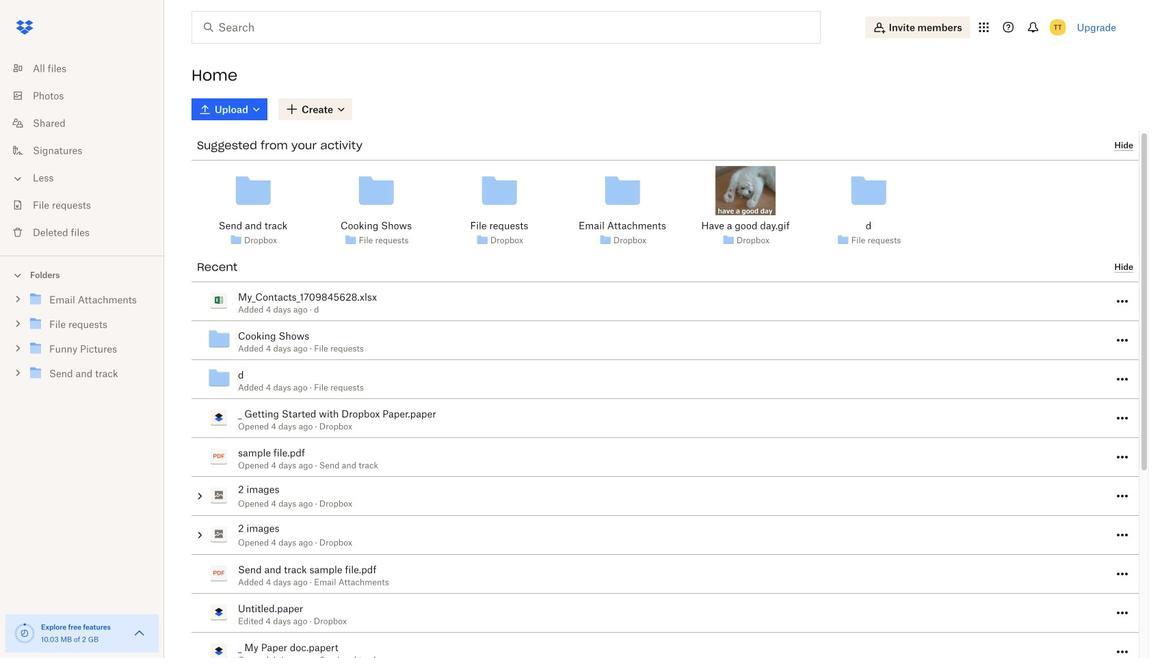 Task type: describe. For each thing, give the bounding box(es) containing it.
Search text field
[[218, 19, 792, 36]]

dropbox image
[[11, 14, 38, 41]]

/have a good day.gif image
[[716, 166, 776, 216]]



Task type: locate. For each thing, give the bounding box(es) containing it.
main content
[[181, 96, 1149, 659]]

less image
[[11, 172, 25, 186]]

group
[[0, 285, 164, 396]]

quota usage progress bar
[[14, 623, 36, 645]]

list
[[0, 47, 164, 256]]



Task type: vqa. For each thing, say whether or not it's contained in the screenshot.
Group
yes



